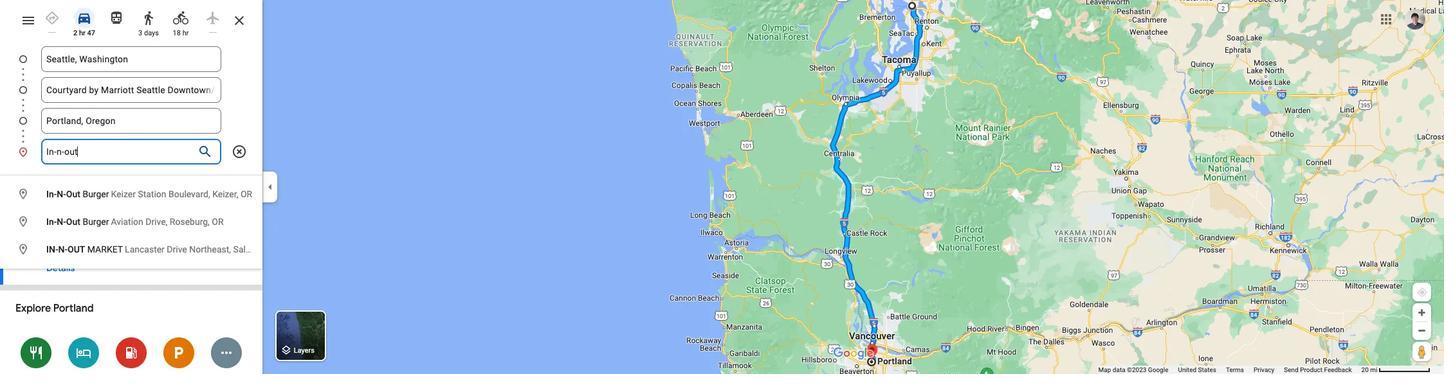 Task type: locate. For each thing, give the bounding box(es) containing it.
2 inside radio
[[73, 29, 77, 37]]

send
[[47, 187, 68, 199], [1284, 367, 1299, 374]]

driving image
[[77, 10, 92, 26], [15, 221, 31, 239]]

out
[[68, 244, 85, 255]]

47 inside 2 hr 47 min 174 miles
[[215, 223, 227, 236]]

out right via
[[66, 217, 80, 227]]

None radio
[[39, 5, 66, 33], [103, 5, 130, 28]]

details button
[[40, 257, 81, 280]]

min
[[229, 223, 247, 236], [76, 241, 91, 252]]

or for salem,
[[262, 244, 274, 255]]

1 horizontal spatial or
[[241, 189, 252, 199]]

2 up northeast,
[[195, 223, 200, 236]]

to
[[114, 187, 123, 199]]

1 vertical spatial send
[[1284, 367, 1299, 374]]

list inside google maps element
[[0, 46, 263, 165]]

2 hr 47 radio
[[71, 5, 98, 38]]

terms
[[1226, 367, 1244, 374]]

2 inside 2 hr 47 min 174 miles
[[195, 223, 200, 236]]

close directions image
[[232, 13, 247, 28]]

in- up in-
[[46, 217, 57, 227]]

2 cell from the top
[[0, 212, 254, 233]]

3
[[138, 29, 142, 37]]

footer containing map data ©2023 google
[[1099, 366, 1362, 374]]

none field down 3
[[46, 46, 216, 72]]

remove this destination image
[[232, 144, 247, 160]]

1 horizontal spatial driving image
[[77, 10, 92, 26]]

47 right in-
[[64, 241, 74, 252]]

send left directions
[[47, 187, 68, 199]]

list item down 3
[[0, 46, 263, 88]]

0 vertical spatial in-
[[46, 189, 57, 199]]

in-n-out market lancaster drive northeast, salem, or
[[46, 244, 274, 255]]

burger left to at the left of page
[[83, 189, 109, 199]]

n- up in-
[[57, 217, 66, 227]]

driving image left via
[[15, 221, 31, 239]]

list item
[[0, 46, 263, 88], [0, 77, 263, 118], [0, 108, 263, 149], [0, 139, 263, 165]]

via madison st and 2nd ave 2 hr 47 min without traffic
[[46, 223, 176, 252]]

or up 174
[[212, 217, 224, 227]]

n- for in-n-out burger keizer station boulevard, keizer, or
[[57, 189, 66, 199]]

1 vertical spatial 47
[[215, 223, 227, 236]]

2 down via
[[46, 241, 51, 252]]

lancaster
[[125, 244, 165, 255]]

0 vertical spatial or
[[241, 189, 252, 199]]

Destination Portland, Oregon field
[[46, 113, 216, 129]]

traffic
[[126, 241, 149, 252]]

3 none field from the top
[[46, 108, 216, 134]]

20 mi
[[1362, 367, 1378, 374]]

1 horizontal spatial 2
[[73, 29, 77, 37]]

47 inside via madison st and 2nd ave 2 hr 47 min without traffic
[[64, 241, 74, 252]]

in- for in-n-out burger keizer station boulevard, keizer, or
[[46, 189, 57, 199]]

explore
[[15, 302, 51, 315]]

parking lots image
[[171, 346, 187, 361]]

none radio best travel modes
[[39, 5, 66, 33]]

2 hr 47
[[73, 29, 95, 37]]

2 none field from the top
[[46, 77, 216, 103]]

2 horizontal spatial or
[[262, 244, 274, 255]]

none field the destination portland, oregon
[[46, 108, 216, 134]]

your
[[125, 187, 144, 199]]

hr down via
[[54, 241, 62, 252]]

1 vertical spatial or
[[212, 217, 224, 227]]

keizer,
[[212, 189, 238, 199]]

hr inside radio
[[182, 29, 189, 37]]

map
[[1099, 367, 1111, 374]]

salem,
[[233, 244, 260, 255]]

out
[[66, 189, 80, 199], [66, 217, 80, 227]]

united states button
[[1178, 366, 1217, 374]]

0 horizontal spatial or
[[212, 217, 224, 227]]

2 burger from the top
[[83, 217, 109, 227]]

none field down destination courtyard by marriott seattle downtown/pioneer square, 612 2nd ave, seattle, wa 98104 "field"
[[46, 108, 216, 134]]

none field destination in-n-out
[[46, 139, 194, 165]]

174
[[208, 241, 223, 252]]

hr inside 2 hr 47 min 174 miles
[[203, 223, 213, 236]]

min inside 2 hr 47 min 174 miles
[[229, 223, 247, 236]]

cell
[[0, 184, 254, 205], [0, 212, 254, 233], [0, 239, 274, 261]]

none radio left walking image
[[103, 5, 130, 28]]

0 vertical spatial driving image
[[77, 10, 92, 26]]

2 horizontal spatial 47
[[215, 223, 227, 236]]

list
[[0, 46, 263, 165]]

burger
[[83, 189, 109, 199], [83, 217, 109, 227]]

47 up 174
[[215, 223, 227, 236]]

0 horizontal spatial min
[[76, 241, 91, 252]]

in-n-out burger aviation drive, roseburg, or
[[46, 217, 224, 227]]

1 none field from the top
[[46, 46, 216, 72]]

20
[[1362, 367, 1369, 374]]

out up madison
[[66, 189, 80, 199]]

list item down starting point seattle, washington "field"
[[0, 77, 263, 118]]

in-
[[46, 189, 57, 199], [46, 217, 57, 227]]

None field
[[46, 46, 216, 72], [46, 77, 216, 103], [46, 108, 216, 134], [46, 139, 194, 165]]

in-n-out burger keizer station boulevard, keizer, or
[[46, 189, 252, 199]]

0 horizontal spatial 2
[[46, 241, 51, 252]]

2 vertical spatial 47
[[64, 241, 74, 252]]

18
[[173, 29, 181, 37]]

none field up the destination portland, oregon "field"
[[46, 77, 216, 103]]

footer
[[1099, 366, 1362, 374]]

3 cell from the top
[[0, 239, 274, 261]]

driving image up 2 hr 47
[[77, 10, 92, 26]]

1 out from the top
[[66, 189, 80, 199]]

47 inside 2 hr 47 radio
[[87, 29, 95, 37]]

privacy
[[1254, 367, 1275, 374]]

hr
[[79, 29, 85, 37], [182, 29, 189, 37], [203, 223, 213, 236], [54, 241, 62, 252]]

hr inside via madison st and 2nd ave 2 hr 47 min without traffic
[[54, 241, 62, 252]]

details
[[46, 263, 75, 274]]

feedback
[[1324, 367, 1352, 374]]

grid containing in-n-out
[[0, 181, 274, 264]]

or right keizer,
[[241, 189, 252, 199]]

united
[[1178, 367, 1197, 374]]

2 out from the top
[[66, 217, 80, 227]]

states
[[1198, 367, 1217, 374]]

1 none radio from the left
[[39, 5, 66, 33]]

n-
[[57, 189, 66, 199], [57, 217, 66, 227], [58, 244, 68, 255]]

1 vertical spatial out
[[66, 217, 80, 227]]

in- for in-n-out burger aviation drive, roseburg, or
[[46, 217, 57, 227]]

47
[[87, 29, 95, 37], [215, 223, 227, 236], [64, 241, 74, 252]]

1 vertical spatial driving image
[[15, 221, 31, 239]]

Destination Courtyard by Marriott Seattle Downtown/Pioneer Square, 612 2nd Ave, Seattle, WA 98104 field
[[46, 82, 216, 98]]

1 vertical spatial 2
[[195, 223, 200, 236]]

2 in- from the top
[[46, 217, 57, 227]]

None radio
[[199, 5, 226, 33]]

n- up details
[[58, 244, 68, 255]]

1 list item from the top
[[0, 46, 263, 88]]

2 none radio from the left
[[103, 5, 130, 28]]

2 right best travel modes radio
[[73, 29, 77, 37]]

1 vertical spatial in-
[[46, 217, 57, 227]]

send for send directions to your phone
[[47, 187, 68, 199]]

hr inside radio
[[79, 29, 85, 37]]

2 vertical spatial or
[[262, 244, 274, 255]]

none radio inside google maps element
[[199, 5, 226, 33]]

walking image
[[141, 10, 156, 26]]

none field down the destination portland, oregon "field"
[[46, 139, 194, 165]]

2 horizontal spatial 2
[[195, 223, 200, 236]]

grid inside google maps element
[[0, 181, 274, 264]]

show street view coverage image
[[1413, 342, 1432, 362]]

min down madison
[[76, 241, 91, 252]]

n- left directions
[[57, 189, 66, 199]]

list item down the destination portland, oregon "field"
[[0, 139, 263, 165]]

grid
[[0, 181, 274, 264]]

cell containing in-n-out
[[0, 239, 274, 261]]

map data ©2023 google
[[1099, 367, 1169, 374]]

2 vertical spatial n-
[[58, 244, 68, 255]]

2 vertical spatial cell
[[0, 239, 274, 261]]

1 vertical spatial min
[[76, 241, 91, 252]]

0 vertical spatial min
[[229, 223, 247, 236]]

northeast,
[[189, 244, 231, 255]]

2 hr 47 min 174 miles
[[195, 223, 247, 252]]

47 right best travel modes radio
[[87, 29, 95, 37]]

1 burger from the top
[[83, 189, 109, 199]]

list item down destination courtyard by marriott seattle downtown/pioneer square, 612 2nd ave, seattle, wa 98104 "field"
[[0, 108, 263, 149]]

18 hr
[[173, 29, 189, 37]]

or for keizer,
[[241, 189, 252, 199]]

0 horizontal spatial none radio
[[39, 5, 66, 33]]

4 none field from the top
[[46, 139, 194, 165]]

st
[[105, 223, 115, 236]]

portland
[[53, 302, 94, 315]]

hr up 174
[[203, 223, 213, 236]]

0 horizontal spatial 47
[[64, 241, 74, 252]]

burger up without
[[83, 217, 109, 227]]

1 vertical spatial burger
[[83, 217, 109, 227]]

none radio left 2 hr 47 radio
[[39, 5, 66, 33]]

send inside button
[[1284, 367, 1299, 374]]

Destination In-n-out field
[[46, 144, 194, 160]]

footer inside google maps element
[[1099, 366, 1362, 374]]

send left the 'product'
[[1284, 367, 1299, 374]]

1 horizontal spatial 47
[[87, 29, 95, 37]]

1 in- from the top
[[46, 189, 57, 199]]

and
[[117, 223, 135, 236]]

0 vertical spatial out
[[66, 189, 80, 199]]

1 vertical spatial n-
[[57, 217, 66, 227]]

1 vertical spatial cell
[[0, 212, 254, 233]]

in- up via
[[46, 189, 57, 199]]

0 vertical spatial burger
[[83, 189, 109, 199]]

transit image
[[109, 10, 124, 26]]

2 vertical spatial 2
[[46, 241, 51, 252]]

google account: nolan park  
(nolan.park@adept.ai) image
[[1405, 9, 1426, 29]]

hr right best travel modes radio
[[79, 29, 85, 37]]

or
[[241, 189, 252, 199], [212, 217, 224, 227], [262, 244, 274, 255]]

0 vertical spatial n-
[[57, 189, 66, 199]]

0 horizontal spatial send
[[47, 187, 68, 199]]

0 vertical spatial 2
[[73, 29, 77, 37]]

0 vertical spatial cell
[[0, 184, 254, 205]]

1 horizontal spatial none radio
[[103, 5, 130, 28]]

0 vertical spatial send
[[47, 187, 68, 199]]

min up the miles
[[229, 223, 247, 236]]

2nd
[[138, 223, 155, 236]]

0 horizontal spatial driving image
[[15, 221, 31, 239]]

1 horizontal spatial send
[[1284, 367, 1299, 374]]

3 days radio
[[135, 5, 162, 38]]

1 horizontal spatial min
[[229, 223, 247, 236]]

hr right 18
[[182, 29, 189, 37]]

2
[[73, 29, 77, 37], [195, 223, 200, 236], [46, 241, 51, 252]]

send inside button
[[47, 187, 68, 199]]

gas stations image
[[124, 346, 139, 361]]


[[15, 221, 31, 239]]

0 vertical spatial 47
[[87, 29, 95, 37]]

or right salem,
[[262, 244, 274, 255]]

data
[[1113, 367, 1126, 374]]



Task type: vqa. For each thing, say whether or not it's contained in the screenshot.
""
no



Task type: describe. For each thing, give the bounding box(es) containing it.
out for in-n-out burger aviation drive, roseburg, or
[[66, 217, 80, 227]]

47 for 2 hr 47 min 174 miles
[[215, 223, 227, 236]]

zoom out image
[[1417, 326, 1427, 336]]

send directions to your phone button
[[40, 180, 179, 206]]

send product feedback
[[1284, 367, 1352, 374]]

n- for in-n-out market lancaster drive northeast, salem, or
[[58, 244, 68, 255]]

hr for 2 hr 47 min 174 miles
[[203, 223, 213, 236]]

18 hr radio
[[167, 5, 194, 38]]

google maps element
[[0, 0, 1444, 374]]

4 list item from the top
[[0, 139, 263, 165]]

zoom in image
[[1417, 308, 1427, 318]]

best travel modes image
[[44, 10, 60, 26]]

more image
[[219, 346, 234, 361]]

hr for 18 hr
[[182, 29, 189, 37]]

none field destination courtyard by marriott seattle downtown/pioneer square, 612 2nd ave, seattle, wa 98104
[[46, 77, 216, 103]]

boulevard,
[[169, 189, 210, 199]]

collapse side panel image
[[263, 180, 277, 194]]

n- for in-n-out burger aviation drive, roseburg, or
[[57, 217, 66, 227]]

2 for 2 hr 47 min 174 miles
[[195, 223, 200, 236]]

without
[[93, 241, 123, 252]]

Starting point Seattle, Washington field
[[46, 51, 216, 67]]

directions
[[70, 187, 112, 199]]

47 for 2 hr 47
[[87, 29, 95, 37]]

2 for 2 hr 47
[[73, 29, 77, 37]]

via
[[46, 223, 60, 236]]

restaurants image
[[28, 346, 44, 361]]

explore portland
[[15, 302, 94, 315]]

3 days
[[138, 29, 159, 37]]

©2023
[[1127, 367, 1147, 374]]

send product feedback button
[[1284, 366, 1352, 374]]

united states
[[1178, 367, 1217, 374]]

send directions to your phone
[[47, 187, 172, 199]]

roseburg,
[[170, 217, 210, 227]]

days
[[144, 29, 159, 37]]

flights image
[[205, 10, 221, 26]]

station
[[138, 189, 166, 199]]

burger for keizer
[[83, 189, 109, 199]]

2 inside via madison st and 2nd ave 2 hr 47 min without traffic
[[46, 241, 51, 252]]

driving image containing 
[[15, 221, 31, 239]]

20 mi button
[[1362, 367, 1431, 374]]

out for in-n-out burger keizer station boulevard, keizer, or
[[66, 189, 80, 199]]

in-
[[46, 244, 58, 255]]

drive,
[[146, 217, 168, 227]]

aviation
[[111, 217, 143, 227]]

mi
[[1371, 367, 1378, 374]]

google
[[1148, 367, 1169, 374]]

terms button
[[1226, 366, 1244, 374]]

drive
[[167, 244, 187, 255]]

driving image inside 2 hr 47 radio
[[77, 10, 92, 26]]

2 list item from the top
[[0, 77, 263, 118]]

layers
[[294, 347, 315, 355]]

directions main content
[[0, 0, 263, 374]]

3 list item from the top
[[0, 108, 263, 149]]

none field starting point seattle, washington
[[46, 46, 216, 72]]

phone
[[146, 187, 172, 199]]

ave
[[158, 223, 176, 236]]

privacy button
[[1254, 366, 1275, 374]]

burger for aviation
[[83, 217, 109, 227]]

product
[[1300, 367, 1323, 374]]

none radio transit
[[103, 5, 130, 28]]

cannot access your location image
[[1417, 287, 1428, 299]]

madison
[[62, 223, 103, 236]]

1 cell from the top
[[0, 184, 254, 205]]

miles
[[225, 241, 247, 252]]

cycling image
[[173, 10, 189, 26]]

hotels image
[[76, 346, 91, 361]]

hr for 2 hr 47
[[79, 29, 85, 37]]

send for send product feedback
[[1284, 367, 1299, 374]]

keizer
[[111, 189, 136, 199]]

min inside via madison st and 2nd ave 2 hr 47 min without traffic
[[76, 241, 91, 252]]

market
[[87, 244, 123, 255]]



